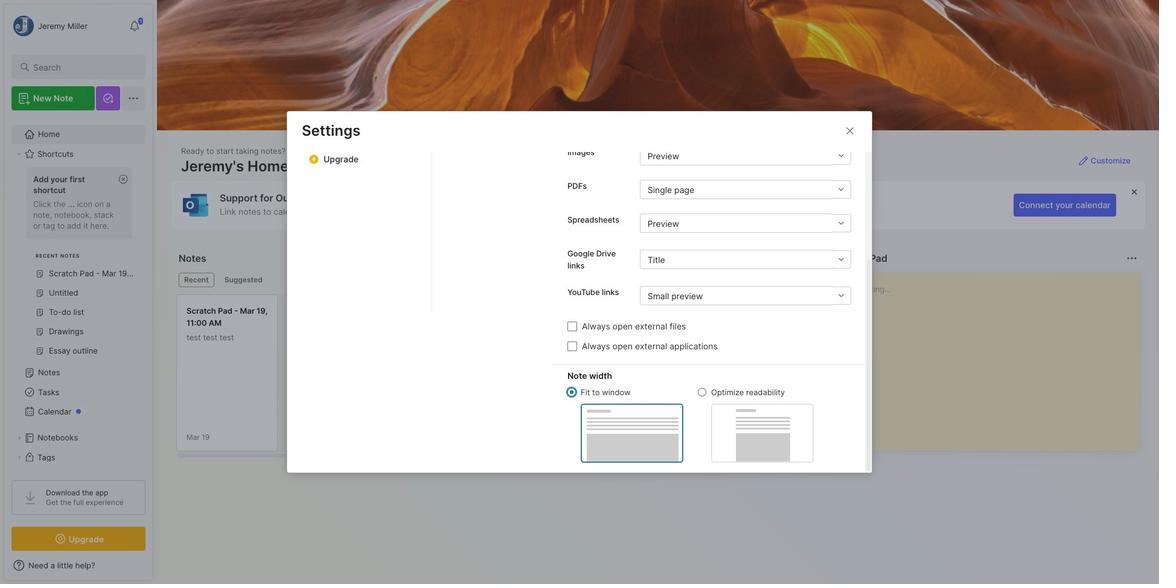 Task type: describe. For each thing, give the bounding box(es) containing it.
main element
[[0, 0, 157, 585]]

Choose default view option for Images field
[[640, 146, 852, 166]]

close image
[[843, 124, 858, 138]]

expand tags image
[[16, 454, 23, 462]]

none search field inside main element
[[33, 60, 135, 74]]

Choose default view option for YouTube links field
[[640, 287, 852, 306]]

expand notebooks image
[[16, 435, 23, 442]]

2 tab from the left
[[219, 273, 268, 288]]

group inside main element
[[11, 164, 138, 368]]

Choose default view option for Google Drive links field
[[640, 250, 852, 270]]

Choose default view option for PDFs field
[[640, 180, 852, 200]]



Task type: locate. For each thing, give the bounding box(es) containing it.
None checkbox
[[568, 342, 577, 352]]

group
[[11, 164, 138, 368]]

0 horizontal spatial tab
[[179, 273, 214, 288]]

Search text field
[[33, 62, 135, 73]]

1 horizontal spatial tab
[[219, 273, 268, 288]]

tab list
[[433, 0, 553, 314], [179, 273, 810, 288]]

tree inside main element
[[4, 118, 153, 513]]

None checkbox
[[568, 322, 577, 332]]

1 tab from the left
[[179, 273, 214, 288]]

None radio
[[568, 389, 576, 397], [698, 389, 707, 397], [568, 389, 576, 397], [698, 389, 707, 397]]

option group
[[568, 388, 814, 463]]

Start writing… text field
[[839, 274, 1140, 442]]

tree
[[4, 118, 153, 513]]

Choose default view option for Spreadsheets field
[[640, 214, 852, 233]]

row group
[[176, 295, 938, 459]]

tab
[[179, 273, 214, 288], [219, 273, 268, 288]]

None search field
[[33, 60, 135, 74]]



Task type: vqa. For each thing, say whether or not it's contained in the screenshot.
Start writing… text field
yes



